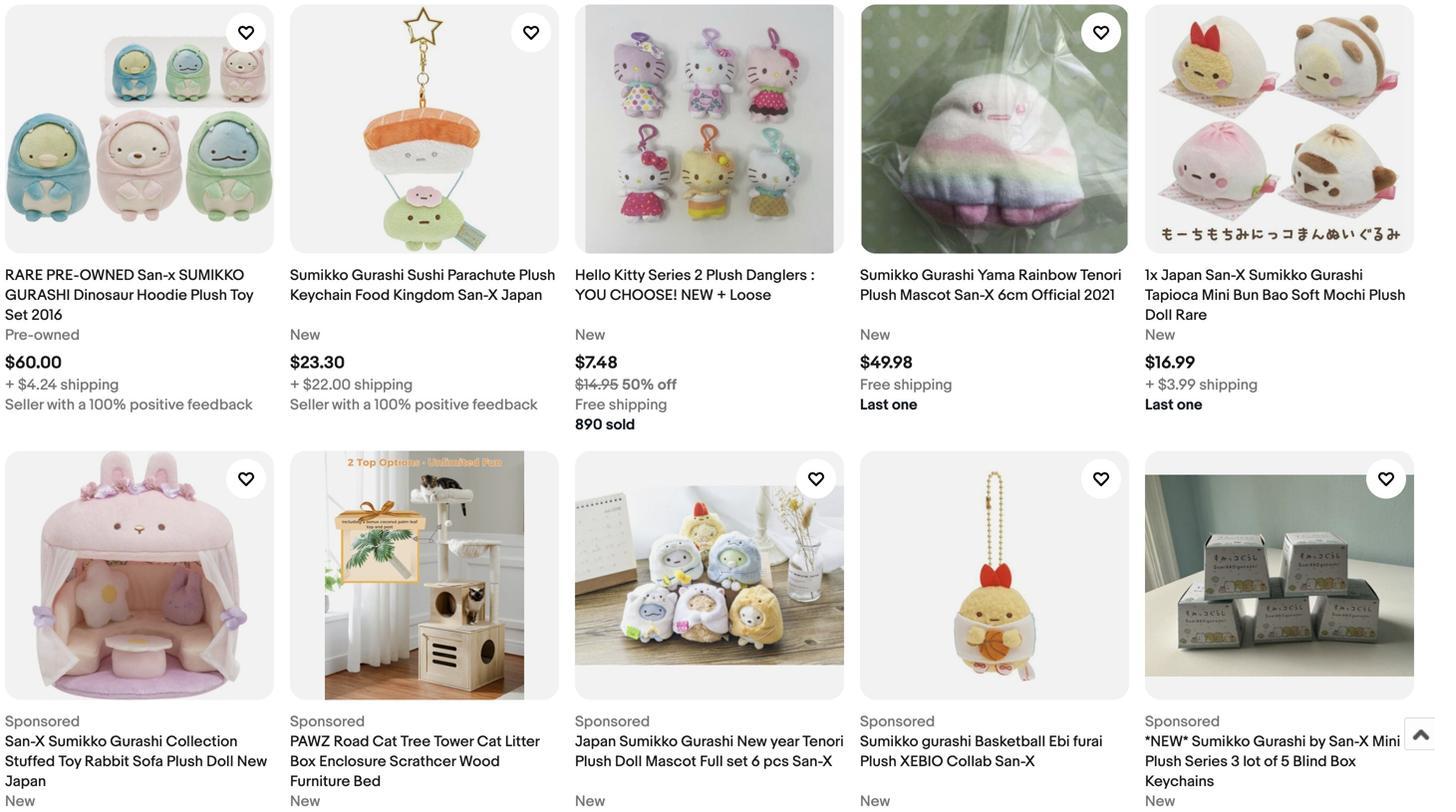 Task type: describe. For each thing, give the bounding box(es) containing it.
rabbit
[[85, 753, 129, 771]]

dinosaur
[[74, 287, 133, 305]]

6
[[752, 753, 760, 771]]

sponsored san-x sumikko gurashi collection stuffed toy rabbit sofa plush doll new japan
[[5, 713, 267, 791]]

bed
[[354, 773, 381, 791]]

+ inside the rare pre-owned san-x sumikko gurashi dinosaur hoodie plush toy set 2016 pre-owned $60.00 + $4.24 shipping seller with a 100% positive feedback
[[5, 376, 15, 394]]

sumikko inside sponsored sumikko gurashi basketball ebi furai plush xebio collab san-x
[[860, 733, 919, 751]]

Free shipping text field
[[860, 375, 953, 395]]

collab
[[947, 753, 992, 771]]

shipping inside new $7.48 $14.95 50% off free shipping 890 sold
[[609, 396, 668, 414]]

pawz
[[290, 733, 330, 751]]

owned
[[34, 326, 80, 344]]

sponsored japan sumikko gurashi new year tenori plush doll mascot full set 6 pcs san-x
[[575, 713, 844, 771]]

pre-
[[5, 326, 34, 344]]

new inside sponsored san-x sumikko gurashi collection stuffed toy rabbit sofa plush doll new japan
[[237, 753, 267, 771]]

sponsored text field for sumikko
[[860, 712, 935, 732]]

new inside new $49.98 free shipping last one
[[860, 326, 890, 344]]

soft
[[1292, 287, 1320, 305]]

yama
[[978, 267, 1015, 285]]

by
[[1310, 733, 1326, 751]]

$22.00
[[303, 376, 351, 394]]

+ $3.99 shipping text field
[[1145, 375, 1258, 395]]

san- inside the sumikko gurashi sushi parachute plush keychain food kingdom san-x japan
[[458, 287, 488, 305]]

new
[[681, 287, 714, 305]]

sponsored sumikko gurashi basketball ebi furai plush xebio collab san-x
[[860, 713, 1103, 771]]

rare
[[5, 267, 43, 285]]

a inside the rare pre-owned san-x sumikko gurashi dinosaur hoodie plush toy set 2016 pre-owned $60.00 + $4.24 shipping seller with a 100% positive feedback
[[78, 396, 86, 414]]

plush inside sponsored sumikko gurashi basketball ebi furai plush xebio collab san-x
[[860, 753, 897, 771]]

bao
[[1263, 287, 1289, 305]]

shipping inside the rare pre-owned san-x sumikko gurashi dinosaur hoodie plush toy set 2016 pre-owned $60.00 + $4.24 shipping seller with a 100% positive feedback
[[60, 376, 119, 394]]

furniture
[[290, 773, 350, 791]]

gurashi inside sumikko gurashi yama rainbow tenori plush mascot san-x 6cm official 2021
[[922, 267, 974, 285]]

series inside hello kitty series 2 plush danglers : you choose!  new + loose
[[648, 267, 691, 285]]

positive inside new $23.30 + $22.00 shipping seller with a 100% positive feedback
[[415, 396, 469, 414]]

new inside the sponsored japan sumikko gurashi new year tenori plush doll mascot full set 6 pcs san-x
[[737, 733, 767, 751]]

+ $22.00 shipping text field
[[290, 375, 413, 395]]

rainbow
[[1019, 267, 1077, 285]]

road
[[334, 733, 369, 751]]

blind
[[1293, 753, 1327, 771]]

basketball
[[975, 733, 1046, 751]]

plush inside sumikko gurashi yama rainbow tenori plush mascot san-x 6cm official 2021
[[860, 287, 897, 305]]

x inside the sumikko gurashi sushi parachute plush keychain food kingdom san-x japan
[[488, 287, 498, 305]]

feedback inside new $23.30 + $22.00 shipping seller with a 100% positive feedback
[[473, 396, 538, 414]]

tenori inside the sponsored japan sumikko gurashi new year tenori plush doll mascot full set 6 pcs san-x
[[803, 733, 844, 751]]

gurashi
[[5, 287, 70, 305]]

sumikko inside the 1x japan san-x sumikko gurashi tapioca mini bun bao soft mochi plush doll rare new $16.99 + $3.99 shipping last one
[[1249, 267, 1308, 285]]

keychains
[[1145, 773, 1215, 791]]

x inside sponsored sumikko gurashi basketball ebi furai plush xebio collab san-x
[[1025, 753, 1036, 771]]

furai
[[1074, 733, 1103, 751]]

plush inside the sumikko gurashi sushi parachute plush keychain food kingdom san-x japan
[[519, 267, 556, 285]]

*new*
[[1145, 733, 1189, 751]]

danglers
[[746, 267, 807, 285]]

2
[[695, 267, 703, 285]]

sushi
[[408, 267, 444, 285]]

sponsored text field for japan
[[575, 712, 650, 732]]

2 cat from the left
[[477, 733, 502, 751]]

sponsored pawz road cat tree tower cat litter box enclosure scrathcer wood furniture bed
[[290, 713, 540, 791]]

mascot inside the sponsored japan sumikko gurashi new year tenori plush doll mascot full set 6 pcs san-x
[[646, 753, 697, 771]]

one inside the 1x japan san-x sumikko gurashi tapioca mini bun bao soft mochi plush doll rare new $16.99 + $3.99 shipping last one
[[1177, 396, 1203, 414]]

shipping inside the 1x japan san-x sumikko gurashi tapioca mini bun bao soft mochi plush doll rare new $16.99 + $3.99 shipping last one
[[1200, 376, 1258, 394]]

x inside sponsored san-x sumikko gurashi collection stuffed toy rabbit sofa plush doll new japan
[[35, 733, 45, 751]]

san- inside the rare pre-owned san-x sumikko gurashi dinosaur hoodie plush toy set 2016 pre-owned $60.00 + $4.24 shipping seller with a 100% positive feedback
[[138, 267, 168, 285]]

free inside new $49.98 free shipping last one
[[860, 376, 891, 394]]

shipping inside new $49.98 free shipping last one
[[894, 376, 953, 394]]

full
[[700, 753, 723, 771]]

sponsored text field for pawz
[[290, 712, 365, 732]]

sponsored *new* sumikko gurashi by san-x mini plush series 3 lot of 5 blind box keychains
[[1145, 713, 1401, 791]]

$16.99 text field
[[1145, 353, 1196, 374]]

mascot inside sumikko gurashi yama rainbow tenori plush mascot san-x 6cm official 2021
[[900, 287, 951, 305]]

free inside new $7.48 $14.95 50% off free shipping 890 sold
[[575, 396, 606, 414]]

5
[[1281, 753, 1290, 771]]

of
[[1264, 753, 1278, 771]]

mochi
[[1324, 287, 1366, 305]]

:
[[811, 267, 815, 285]]

Last one text field
[[1145, 395, 1203, 415]]

pcs
[[764, 753, 789, 771]]

1 cat from the left
[[373, 733, 397, 751]]

san- inside sponsored sumikko gurashi basketball ebi furai plush xebio collab san-x
[[995, 753, 1025, 771]]

seller with a 100% positive feedback text field for $60.00
[[5, 395, 253, 415]]

sumikko inside sponsored *new* sumikko gurashi by san-x mini plush series 3 lot of 5 blind box keychains
[[1192, 733, 1250, 751]]

year
[[771, 733, 799, 751]]

japan inside sponsored san-x sumikko gurashi collection stuffed toy rabbit sofa plush doll new japan
[[5, 773, 46, 791]]

feedback inside the rare pre-owned san-x sumikko gurashi dinosaur hoodie plush toy set 2016 pre-owned $60.00 + $4.24 shipping seller with a 100% positive feedback
[[188, 396, 253, 414]]

$60.00 text field
[[5, 353, 62, 374]]

+ $4.24 shipping text field
[[5, 375, 119, 395]]

hello kitty series 2 plush danglers : you choose!  new + loose
[[575, 267, 815, 305]]

sponsored for japan
[[575, 713, 650, 731]]

toy inside the rare pre-owned san-x sumikko gurashi dinosaur hoodie plush toy set 2016 pre-owned $60.00 + $4.24 shipping seller with a 100% positive feedback
[[230, 287, 253, 305]]

sumikko
[[179, 267, 244, 285]]

box inside sponsored *new* sumikko gurashi by san-x mini plush series 3 lot of 5 blind box keychains
[[1331, 753, 1357, 771]]

tapioca
[[1145, 287, 1199, 305]]

$7.48
[[575, 353, 618, 374]]

new inside new $7.48 $14.95 50% off free shipping 890 sold
[[575, 326, 605, 344]]

litter
[[505, 733, 540, 751]]

new $49.98 free shipping last one
[[860, 326, 953, 414]]

with inside the rare pre-owned san-x sumikko gurashi dinosaur hoodie plush toy set 2016 pre-owned $60.00 + $4.24 shipping seller with a 100% positive feedback
[[47, 396, 75, 414]]

series inside sponsored *new* sumikko gurashi by san-x mini plush series 3 lot of 5 blind box keychains
[[1185, 753, 1228, 771]]

doll inside sponsored san-x sumikko gurashi collection stuffed toy rabbit sofa plush doll new japan
[[206, 753, 234, 771]]

gurashi
[[922, 733, 972, 751]]

stuffed
[[5, 753, 55, 771]]

you
[[575, 287, 607, 305]]

lot
[[1243, 753, 1261, 771]]

choose!
[[610, 287, 678, 305]]

san- inside sponsored san-x sumikko gurashi collection stuffed toy rabbit sofa plush doll new japan
[[5, 733, 35, 751]]

food
[[355, 287, 390, 305]]

$16.99
[[1145, 353, 1196, 374]]

set
[[5, 307, 28, 324]]

+ inside the 1x japan san-x sumikko gurashi tapioca mini bun bao soft mochi plush doll rare new $16.99 + $3.99 shipping last one
[[1145, 376, 1155, 394]]

tower
[[434, 733, 474, 751]]

plush inside sponsored *new* sumikko gurashi by san-x mini plush series 3 lot of 5 blind box keychains
[[1145, 753, 1182, 771]]

$49.98 text field
[[860, 353, 913, 374]]

ebi
[[1049, 733, 1070, 751]]

owned
[[80, 267, 134, 285]]

$14.95
[[575, 376, 619, 394]]

pre-
[[46, 267, 80, 285]]

bun
[[1234, 287, 1259, 305]]

$4.24
[[18, 376, 57, 394]]

+ inside new $23.30 + $22.00 shipping seller with a 100% positive feedback
[[290, 376, 300, 394]]

890
[[575, 416, 603, 434]]

Pre-owned text field
[[5, 325, 80, 345]]

$60.00
[[5, 353, 62, 374]]

plush inside the sponsored japan sumikko gurashi new year tenori plush doll mascot full set 6 pcs san-x
[[575, 753, 612, 771]]

plush inside hello kitty series 2 plush danglers : you choose!  new + loose
[[706, 267, 743, 285]]

sponsored text field for *new*
[[1145, 712, 1220, 732]]

gurashi inside sponsored *new* sumikko gurashi by san-x mini plush series 3 lot of 5 blind box keychains
[[1254, 733, 1306, 751]]

parachute
[[448, 267, 516, 285]]

6cm
[[998, 287, 1028, 305]]

x inside sponsored *new* sumikko gurashi by san-x mini plush series 3 lot of 5 blind box keychains
[[1359, 733, 1369, 751]]

seller inside the rare pre-owned san-x sumikko gurashi dinosaur hoodie plush toy set 2016 pre-owned $60.00 + $4.24 shipping seller with a 100% positive feedback
[[5, 396, 43, 414]]

kingdom
[[393, 287, 455, 305]]



Task type: vqa. For each thing, say whether or not it's contained in the screenshot.
japan
yes



Task type: locate. For each thing, give the bounding box(es) containing it.
1 feedback from the left
[[188, 396, 253, 414]]

1 seller with a 100% positive feedback text field from the left
[[5, 395, 253, 415]]

1 sponsored from the left
[[5, 713, 80, 731]]

seller inside new $23.30 + $22.00 shipping seller with a 100% positive feedback
[[290, 396, 329, 414]]

0 horizontal spatial doll
[[206, 753, 234, 771]]

gurashi
[[352, 267, 404, 285], [922, 267, 974, 285], [1311, 267, 1364, 285], [110, 733, 163, 751], [681, 733, 734, 751], [1254, 733, 1306, 751]]

0 horizontal spatial box
[[290, 753, 316, 771]]

mini left bun
[[1202, 287, 1230, 305]]

2 horizontal spatial new text field
[[1145, 325, 1176, 345]]

+ left $4.24
[[5, 376, 15, 394]]

san- right the by
[[1329, 733, 1359, 751]]

1 vertical spatial tenori
[[803, 733, 844, 751]]

1 100% from the left
[[89, 396, 126, 414]]

sponsored inside sponsored sumikko gurashi basketball ebi furai plush xebio collab san-x
[[860, 713, 935, 731]]

Sponsored text field
[[5, 712, 80, 732], [860, 712, 935, 732]]

1 vertical spatial free
[[575, 396, 606, 414]]

5 sponsored from the left
[[1145, 713, 1220, 731]]

$23.30 text field
[[290, 353, 345, 374]]

1 horizontal spatial sponsored text field
[[860, 712, 935, 732]]

0 horizontal spatial seller
[[5, 396, 43, 414]]

sponsored for *new*
[[1145, 713, 1220, 731]]

japan inside the sumikko gurashi sushi parachute plush keychain food kingdom san-x japan
[[501, 287, 543, 305]]

sumikko inside sumikko gurashi yama rainbow tenori plush mascot san-x 6cm official 2021
[[860, 267, 919, 285]]

japan down parachute
[[501, 287, 543, 305]]

1 sponsored text field from the left
[[290, 712, 365, 732]]

1 with from the left
[[47, 396, 75, 414]]

new text field up $49.98 text field
[[860, 325, 890, 345]]

1 one from the left
[[892, 396, 918, 414]]

0 horizontal spatial positive
[[130, 396, 184, 414]]

2 box from the left
[[1331, 753, 1357, 771]]

shipping inside new $23.30 + $22.00 shipping seller with a 100% positive feedback
[[354, 376, 413, 394]]

shipping right $3.99
[[1200, 376, 1258, 394]]

new text field up '$23.30'
[[290, 325, 320, 345]]

box right blind at the bottom of page
[[1331, 753, 1357, 771]]

+ left $3.99
[[1145, 376, 1155, 394]]

kitty
[[614, 267, 645, 285]]

shipping right $22.00
[[354, 376, 413, 394]]

seller down $22.00
[[290, 396, 329, 414]]

sponsored inside the sponsored japan sumikko gurashi new year tenori plush doll mascot full set 6 pcs san-x
[[575, 713, 650, 731]]

mini
[[1202, 287, 1230, 305], [1373, 733, 1401, 751]]

sponsored inside sponsored san-x sumikko gurashi collection stuffed toy rabbit sofa plush doll new japan
[[5, 713, 80, 731]]

sold
[[606, 416, 635, 434]]

japan inside the 1x japan san-x sumikko gurashi tapioca mini bun bao soft mochi plush doll rare new $16.99 + $3.99 shipping last one
[[1161, 267, 1203, 285]]

new inside the 1x japan san-x sumikko gurashi tapioca mini bun bao soft mochi plush doll rare new $16.99 + $3.99 shipping last one
[[1145, 326, 1176, 344]]

shipping right $4.24
[[60, 376, 119, 394]]

xebio
[[900, 753, 944, 771]]

a
[[78, 396, 86, 414], [363, 396, 371, 414]]

doll down collection
[[206, 753, 234, 771]]

1 horizontal spatial last
[[1145, 396, 1174, 414]]

3 sponsored from the left
[[575, 713, 650, 731]]

1 new text field from the left
[[290, 325, 320, 345]]

positive inside the rare pre-owned san-x sumikko gurashi dinosaur hoodie plush toy set 2016 pre-owned $60.00 + $4.24 shipping seller with a 100% positive feedback
[[130, 396, 184, 414]]

1 last from the left
[[860, 396, 889, 414]]

scrathcer
[[390, 753, 456, 771]]

Last one text field
[[860, 395, 918, 415]]

100%
[[89, 396, 126, 414], [374, 396, 411, 414]]

Free shipping text field
[[575, 395, 668, 415]]

x inside sumikko gurashi yama rainbow tenori plush mascot san-x 6cm official 2021
[[985, 287, 995, 305]]

0 vertical spatial tenori
[[1081, 267, 1122, 285]]

x inside the 1x japan san-x sumikko gurashi tapioca mini bun bao soft mochi plush doll rare new $16.99 + $3.99 shipping last one
[[1236, 267, 1246, 285]]

2 seller with a 100% positive feedback text field from the left
[[290, 395, 538, 415]]

2 horizontal spatial doll
[[1145, 307, 1173, 324]]

2 sponsored from the left
[[290, 713, 365, 731]]

sumikko
[[290, 267, 348, 285], [860, 267, 919, 285], [1249, 267, 1308, 285], [48, 733, 107, 751], [620, 733, 678, 751], [860, 733, 919, 751], [1192, 733, 1250, 751]]

gurashi up 5
[[1254, 733, 1306, 751]]

2 100% from the left
[[374, 396, 411, 414]]

free
[[860, 376, 891, 394], [575, 396, 606, 414]]

shipping down 50%
[[609, 396, 668, 414]]

sponsored inside sponsored *new* sumikko gurashi by san-x mini plush series 3 lot of 5 blind box keychains
[[1145, 713, 1220, 731]]

1 horizontal spatial doll
[[615, 753, 642, 771]]

0 horizontal spatial sponsored text field
[[290, 712, 365, 732]]

new up "$7.48"
[[575, 326, 605, 344]]

one down + $3.99 shipping text field
[[1177, 396, 1203, 414]]

doll inside the sponsored japan sumikko gurashi new year tenori plush doll mascot full set 6 pcs san-x
[[615, 753, 642, 771]]

new up $49.98 text field
[[860, 326, 890, 344]]

series left '3'
[[1185, 753, 1228, 771]]

1 horizontal spatial seller
[[290, 396, 329, 414]]

1 horizontal spatial a
[[363, 396, 371, 414]]

sumikko gurashi sushi parachute plush keychain food kingdom san-x japan
[[290, 267, 556, 305]]

2 feedback from the left
[[473, 396, 538, 414]]

series left 2
[[648, 267, 691, 285]]

a inside new $23.30 + $22.00 shipping seller with a 100% positive feedback
[[363, 396, 371, 414]]

cat left tree
[[373, 733, 397, 751]]

new
[[290, 326, 320, 344], [575, 326, 605, 344], [860, 326, 890, 344], [1145, 326, 1176, 344], [737, 733, 767, 751], [237, 753, 267, 771]]

hello
[[575, 267, 611, 285]]

x up bun
[[1236, 267, 1246, 285]]

free up last one text box
[[860, 376, 891, 394]]

last down free shipping text box at the top right of the page
[[860, 396, 889, 414]]

0 horizontal spatial series
[[648, 267, 691, 285]]

1 vertical spatial mascot
[[646, 753, 697, 771]]

x
[[168, 267, 176, 285]]

2 horizontal spatial sponsored text field
[[1145, 712, 1220, 732]]

0 horizontal spatial toy
[[58, 753, 81, 771]]

japan
[[1161, 267, 1203, 285], [501, 287, 543, 305], [575, 733, 616, 751], [5, 773, 46, 791]]

rare
[[1176, 307, 1207, 324]]

None text field
[[5, 792, 35, 810], [1145, 792, 1176, 810], [5, 792, 35, 810], [1145, 792, 1176, 810]]

100% inside the rare pre-owned san-x sumikko gurashi dinosaur hoodie plush toy set 2016 pre-owned $60.00 + $4.24 shipping seller with a 100% positive feedback
[[89, 396, 126, 414]]

sumikko gurashi yama rainbow tenori plush mascot san-x 6cm official 2021
[[860, 267, 1122, 305]]

1 horizontal spatial new text field
[[860, 325, 890, 345]]

with inside new $23.30 + $22.00 shipping seller with a 100% positive feedback
[[332, 396, 360, 414]]

1 horizontal spatial box
[[1331, 753, 1357, 771]]

0 horizontal spatial feedback
[[188, 396, 253, 414]]

890 sold text field
[[575, 415, 635, 435]]

san- down parachute
[[458, 287, 488, 305]]

2 positive from the left
[[415, 396, 469, 414]]

toy left rabbit
[[58, 753, 81, 771]]

+ right new
[[717, 287, 727, 305]]

japan right litter
[[575, 733, 616, 751]]

set
[[727, 753, 748, 771]]

2016
[[31, 307, 62, 324]]

enclosure
[[319, 753, 386, 771]]

seller down $4.24
[[5, 396, 43, 414]]

$7.48 text field
[[575, 353, 618, 374]]

x up stuffed
[[35, 733, 45, 751]]

a down + $22.00 shipping text field
[[363, 396, 371, 414]]

box inside 'sponsored pawz road cat tree tower cat litter box enclosure scrathcer wood furniture bed'
[[290, 753, 316, 771]]

New text field
[[290, 325, 320, 345], [860, 325, 890, 345], [1145, 325, 1176, 345]]

loose
[[730, 287, 771, 305]]

0 horizontal spatial new text field
[[290, 325, 320, 345]]

100% down + $22.00 shipping text field
[[374, 396, 411, 414]]

hoodie
[[137, 287, 187, 305]]

1 a from the left
[[78, 396, 86, 414]]

sponsored inside 'sponsored pawz road cat tree tower cat litter box enclosure scrathcer wood furniture bed'
[[290, 713, 365, 731]]

san- inside the sponsored japan sumikko gurashi new year tenori plush doll mascot full set 6 pcs san-x
[[793, 753, 823, 771]]

san- up bun
[[1206, 267, 1236, 285]]

cat up wood
[[477, 733, 502, 751]]

$23.30
[[290, 353, 345, 374]]

New text field
[[575, 325, 605, 345]]

1 horizontal spatial mascot
[[900, 287, 951, 305]]

1x
[[1145, 267, 1158, 285]]

1 horizontal spatial mini
[[1373, 733, 1401, 751]]

official
[[1032, 287, 1081, 305]]

with
[[47, 396, 75, 414], [332, 396, 360, 414]]

Sponsored text field
[[290, 712, 365, 732], [575, 712, 650, 732], [1145, 712, 1220, 732]]

100% down + $4.24 shipping text field
[[89, 396, 126, 414]]

mini for keychains
[[1373, 733, 1401, 751]]

1 vertical spatial toy
[[58, 753, 81, 771]]

gurashi up food
[[352, 267, 404, 285]]

1 horizontal spatial with
[[332, 396, 360, 414]]

keychain
[[290, 287, 352, 305]]

san- inside the 1x japan san-x sumikko gurashi tapioca mini bun bao soft mochi plush doll rare new $16.99 + $3.99 shipping last one
[[1206, 267, 1236, 285]]

last down $3.99
[[1145, 396, 1174, 414]]

1 horizontal spatial tenori
[[1081, 267, 1122, 285]]

japan up tapioca
[[1161, 267, 1203, 285]]

doll left full
[[615, 753, 642, 771]]

tree
[[401, 733, 431, 751]]

doll down tapioca
[[1145, 307, 1173, 324]]

1 sponsored text field from the left
[[5, 712, 80, 732]]

tenori right year
[[803, 733, 844, 751]]

new down collection
[[237, 753, 267, 771]]

toy down sumikko
[[230, 287, 253, 305]]

box down pawz
[[290, 753, 316, 771]]

0 horizontal spatial 100%
[[89, 396, 126, 414]]

last inside the 1x japan san-x sumikko gurashi tapioca mini bun bao soft mochi plush doll rare new $16.99 + $3.99 shipping last one
[[1145, 396, 1174, 414]]

last inside new $49.98 free shipping last one
[[860, 396, 889, 414]]

new up 6
[[737, 733, 767, 751]]

3 new text field from the left
[[1145, 325, 1176, 345]]

2 last from the left
[[1145, 396, 1174, 414]]

feedback
[[188, 396, 253, 414], [473, 396, 538, 414]]

3 sponsored text field from the left
[[1145, 712, 1220, 732]]

japan down stuffed
[[5, 773, 46, 791]]

x down 'basketball'
[[1025, 753, 1036, 771]]

sponsored
[[5, 713, 80, 731], [290, 713, 365, 731], [575, 713, 650, 731], [860, 713, 935, 731], [1145, 713, 1220, 731]]

sumikko inside the sponsored japan sumikko gurashi new year tenori plush doll mascot full set 6 pcs san-x
[[620, 733, 678, 751]]

seller with a 100% positive feedback text field down $4.24
[[5, 395, 253, 415]]

x
[[1236, 267, 1246, 285], [488, 287, 498, 305], [985, 287, 995, 305], [35, 733, 45, 751], [1359, 733, 1369, 751], [823, 753, 833, 771], [1025, 753, 1036, 771]]

$3.99
[[1158, 376, 1196, 394]]

1 horizontal spatial series
[[1185, 753, 1228, 771]]

+
[[717, 287, 727, 305], [5, 376, 15, 394], [290, 376, 300, 394], [1145, 376, 1155, 394]]

gurashi inside sponsored san-x sumikko gurashi collection stuffed toy rabbit sofa plush doll new japan
[[110, 733, 163, 751]]

2 seller from the left
[[290, 396, 329, 414]]

new up $16.99
[[1145, 326, 1176, 344]]

sumikko inside sponsored san-x sumikko gurashi collection stuffed toy rabbit sofa plush doll new japan
[[48, 733, 107, 751]]

seller with a 100% positive feedback text field down $22.00
[[290, 395, 538, 415]]

san- down 'basketball'
[[995, 753, 1025, 771]]

2021
[[1084, 287, 1115, 305]]

0 horizontal spatial sponsored text field
[[5, 712, 80, 732]]

1 horizontal spatial cat
[[477, 733, 502, 751]]

3
[[1232, 753, 1240, 771]]

mini for $16.99
[[1202, 287, 1230, 305]]

mascot left full
[[646, 753, 697, 771]]

gurashi up sofa
[[110, 733, 163, 751]]

x inside the sponsored japan sumikko gurashi new year tenori plush doll mascot full set 6 pcs san-x
[[823, 753, 833, 771]]

plush inside sponsored san-x sumikko gurashi collection stuffed toy rabbit sofa plush doll new japan
[[167, 753, 203, 771]]

sponsored text field up stuffed
[[5, 712, 80, 732]]

2 sponsored text field from the left
[[860, 712, 935, 732]]

1 vertical spatial mini
[[1373, 733, 1401, 751]]

50%
[[622, 376, 654, 394]]

sponsored text field for san-
[[5, 712, 80, 732]]

gurashi inside the sponsored japan sumikko gurashi new year tenori plush doll mascot full set 6 pcs san-x
[[681, 733, 734, 751]]

0 horizontal spatial cat
[[373, 733, 397, 751]]

x right pcs
[[823, 753, 833, 771]]

tenori up 2021
[[1081, 267, 1122, 285]]

None text field
[[290, 792, 320, 810], [575, 792, 605, 810], [860, 792, 890, 810], [290, 792, 320, 810], [575, 792, 605, 810], [860, 792, 890, 810]]

0 horizontal spatial last
[[860, 396, 889, 414]]

2 new text field from the left
[[860, 325, 890, 345]]

sponsored for san-
[[5, 713, 80, 731]]

new inside new $23.30 + $22.00 shipping seller with a 100% positive feedback
[[290, 326, 320, 344]]

x down parachute
[[488, 287, 498, 305]]

doll
[[1145, 307, 1173, 324], [206, 753, 234, 771], [615, 753, 642, 771]]

0 horizontal spatial mini
[[1202, 287, 1230, 305]]

0 horizontal spatial tenori
[[803, 733, 844, 751]]

0 horizontal spatial seller with a 100% positive feedback text field
[[5, 395, 253, 415]]

0 horizontal spatial free
[[575, 396, 606, 414]]

new up '$23.30'
[[290, 326, 320, 344]]

1 positive from the left
[[130, 396, 184, 414]]

100% inside new $23.30 + $22.00 shipping seller with a 100% positive feedback
[[374, 396, 411, 414]]

san- down year
[[793, 753, 823, 771]]

with down + $4.24 shipping text field
[[47, 396, 75, 414]]

a down + $4.24 shipping text field
[[78, 396, 86, 414]]

gurashi inside the sumikko gurashi sushi parachute plush keychain food kingdom san-x japan
[[352, 267, 404, 285]]

1 horizontal spatial feedback
[[473, 396, 538, 414]]

new text field for $23.30
[[290, 325, 320, 345]]

box
[[290, 753, 316, 771], [1331, 753, 1357, 771]]

mini inside sponsored *new* sumikko gurashi by san-x mini plush series 3 lot of 5 blind box keychains
[[1373, 733, 1401, 751]]

+ inside hello kitty series 2 plush danglers : you choose!  new + loose
[[717, 287, 727, 305]]

sponsored for pawz
[[290, 713, 365, 731]]

Seller with a 100% positive feedback text field
[[5, 395, 253, 415], [290, 395, 538, 415]]

1 horizontal spatial seller with a 100% positive feedback text field
[[290, 395, 538, 415]]

seller with a 100% positive feedback text field for $23.30
[[290, 395, 538, 415]]

sofa
[[133, 753, 163, 771]]

japan inside the sponsored japan sumikko gurashi new year tenori plush doll mascot full set 6 pcs san-x
[[575, 733, 616, 751]]

0 horizontal spatial with
[[47, 396, 75, 414]]

doll inside the 1x japan san-x sumikko gurashi tapioca mini bun bao soft mochi plush doll rare new $16.99 + $3.99 shipping last one
[[1145, 307, 1173, 324]]

gurashi left yama
[[922, 267, 974, 285]]

2 sponsored text field from the left
[[575, 712, 650, 732]]

cat
[[373, 733, 397, 751], [477, 733, 502, 751]]

2 one from the left
[[1177, 396, 1203, 414]]

new text field up $16.99
[[1145, 325, 1176, 345]]

1 seller from the left
[[5, 396, 43, 414]]

0 horizontal spatial one
[[892, 396, 918, 414]]

shipping up last one text box
[[894, 376, 953, 394]]

4 sponsored from the left
[[860, 713, 935, 731]]

0 vertical spatial free
[[860, 376, 891, 394]]

1 horizontal spatial free
[[860, 376, 891, 394]]

+ down '$23.30'
[[290, 376, 300, 394]]

plush
[[519, 267, 556, 285], [706, 267, 743, 285], [191, 287, 227, 305], [860, 287, 897, 305], [1369, 287, 1406, 305], [167, 753, 203, 771], [575, 753, 612, 771], [860, 753, 897, 771], [1145, 753, 1182, 771]]

tenori inside sumikko gurashi yama rainbow tenori plush mascot san-x 6cm official 2021
[[1081, 267, 1122, 285]]

0 vertical spatial series
[[648, 267, 691, 285]]

2 with from the left
[[332, 396, 360, 414]]

new text field for $49.98
[[860, 325, 890, 345]]

plush inside the rare pre-owned san-x sumikko gurashi dinosaur hoodie plush toy set 2016 pre-owned $60.00 + $4.24 shipping seller with a 100% positive feedback
[[191, 287, 227, 305]]

gurashi up full
[[681, 733, 734, 751]]

last
[[860, 396, 889, 414], [1145, 396, 1174, 414]]

1 box from the left
[[290, 753, 316, 771]]

sponsored text field up xebio
[[860, 712, 935, 732]]

gurashi up 'mochi'
[[1311, 267, 1364, 285]]

1 horizontal spatial positive
[[415, 396, 469, 414]]

0 horizontal spatial a
[[78, 396, 86, 414]]

series
[[648, 267, 691, 285], [1185, 753, 1228, 771]]

collection
[[166, 733, 238, 751]]

toy
[[230, 287, 253, 305], [58, 753, 81, 771]]

san- down yama
[[955, 287, 985, 305]]

previous price $14.95 50% off text field
[[575, 375, 677, 395]]

san- inside sumikko gurashi yama rainbow tenori plush mascot san-x 6cm official 2021
[[955, 287, 985, 305]]

off
[[658, 376, 677, 394]]

new text field for $16.99
[[1145, 325, 1176, 345]]

gurashi inside the 1x japan san-x sumikko gurashi tapioca mini bun bao soft mochi plush doll rare new $16.99 + $3.99 shipping last one
[[1311, 267, 1364, 285]]

san- up the hoodie
[[138, 267, 168, 285]]

seller
[[5, 396, 43, 414], [290, 396, 329, 414]]

free up 890
[[575, 396, 606, 414]]

0 horizontal spatial mascot
[[646, 753, 697, 771]]

1 horizontal spatial sponsored text field
[[575, 712, 650, 732]]

with down + $22.00 shipping text field
[[332, 396, 360, 414]]

san-
[[138, 267, 168, 285], [1206, 267, 1236, 285], [458, 287, 488, 305], [955, 287, 985, 305], [5, 733, 35, 751], [1329, 733, 1359, 751], [793, 753, 823, 771], [995, 753, 1025, 771]]

wood
[[459, 753, 500, 771]]

positive
[[130, 396, 184, 414], [415, 396, 469, 414]]

tenori
[[1081, 267, 1122, 285], [803, 733, 844, 751]]

x down yama
[[985, 287, 995, 305]]

one down free shipping text box at the top right of the page
[[892, 396, 918, 414]]

one inside new $49.98 free shipping last one
[[892, 396, 918, 414]]

0 vertical spatial mini
[[1202, 287, 1230, 305]]

1 horizontal spatial one
[[1177, 396, 1203, 414]]

rare pre-owned san-x sumikko gurashi dinosaur hoodie plush toy set 2016 pre-owned $60.00 + $4.24 shipping seller with a 100% positive feedback
[[5, 267, 253, 414]]

sumikko inside the sumikko gurashi sushi parachute plush keychain food kingdom san-x japan
[[290, 267, 348, 285]]

toy inside sponsored san-x sumikko gurashi collection stuffed toy rabbit sofa plush doll new japan
[[58, 753, 81, 771]]

san- inside sponsored *new* sumikko gurashi by san-x mini plush series 3 lot of 5 blind box keychains
[[1329, 733, 1359, 751]]

1 vertical spatial series
[[1185, 753, 1228, 771]]

new $7.48 $14.95 50% off free shipping 890 sold
[[575, 326, 677, 434]]

new $23.30 + $22.00 shipping seller with a 100% positive feedback
[[290, 326, 538, 414]]

mini right the by
[[1373, 733, 1401, 751]]

0 vertical spatial toy
[[230, 287, 253, 305]]

sponsored for sumikko
[[860, 713, 935, 731]]

mini inside the 1x japan san-x sumikko gurashi tapioca mini bun bao soft mochi plush doll rare new $16.99 + $3.99 shipping last one
[[1202, 287, 1230, 305]]

plush inside the 1x japan san-x sumikko gurashi tapioca mini bun bao soft mochi plush doll rare new $16.99 + $3.99 shipping last one
[[1369, 287, 1406, 305]]

san- up stuffed
[[5, 733, 35, 751]]

1 horizontal spatial 100%
[[374, 396, 411, 414]]

0 vertical spatial mascot
[[900, 287, 951, 305]]

x right the by
[[1359, 733, 1369, 751]]

1x japan san-x sumikko gurashi tapioca mini bun bao soft mochi plush doll rare new $16.99 + $3.99 shipping last one
[[1145, 267, 1406, 414]]

$49.98
[[860, 353, 913, 374]]

1 horizontal spatial toy
[[230, 287, 253, 305]]

mascot up new $49.98 free shipping last one
[[900, 287, 951, 305]]

2 a from the left
[[363, 396, 371, 414]]



